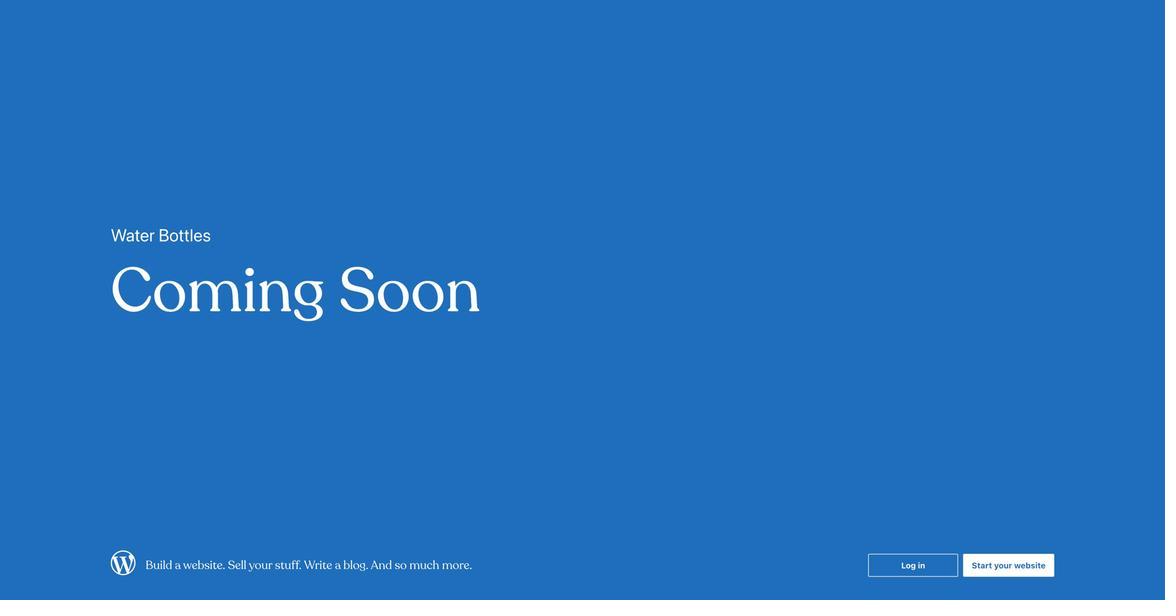 Task type: describe. For each thing, give the bounding box(es) containing it.
0 horizontal spatial your
[[249, 558, 272, 573]]

log in
[[901, 561, 925, 571]]

write
[[304, 558, 332, 573]]

more.
[[442, 558, 472, 573]]

water bottles
[[111, 225, 211, 245]]

1 horizontal spatial your
[[994, 561, 1012, 571]]

wordpress.com image
[[111, 551, 136, 576]]

2 a from the left
[[335, 558, 341, 573]]

start
[[972, 561, 992, 571]]

bottles
[[159, 225, 211, 245]]

and
[[371, 558, 392, 573]]

so
[[395, 558, 407, 573]]

coming soon
[[111, 252, 481, 331]]

wordpress.com link
[[111, 551, 136, 578]]

stuff.
[[275, 558, 302, 573]]

start your website link
[[963, 554, 1055, 577]]

blog.
[[343, 558, 368, 573]]

sell
[[228, 558, 247, 573]]

much
[[410, 558, 439, 573]]

log
[[901, 561, 916, 571]]



Task type: locate. For each thing, give the bounding box(es) containing it.
build
[[146, 558, 172, 573]]

in
[[918, 561, 925, 571]]

your right sell
[[249, 558, 272, 573]]

a right build
[[175, 558, 181, 573]]

website
[[1014, 561, 1046, 571]]

website.
[[183, 558, 225, 573]]

start your website
[[972, 561, 1046, 571]]

your right start
[[994, 561, 1012, 571]]

coming
[[111, 252, 325, 331]]

your
[[249, 558, 272, 573], [994, 561, 1012, 571]]

0 horizontal spatial a
[[175, 558, 181, 573]]

1 horizontal spatial a
[[335, 558, 341, 573]]

1 a from the left
[[175, 558, 181, 573]]

build a website. sell your stuff. write a blog. and so much more.
[[146, 558, 472, 573]]

water
[[111, 225, 155, 245]]

log in link
[[868, 554, 958, 577]]

a
[[175, 558, 181, 573], [335, 558, 341, 573]]

soon
[[339, 252, 481, 331]]

a left blog.
[[335, 558, 341, 573]]



Task type: vqa. For each thing, say whether or not it's contained in the screenshot.
Log in
yes



